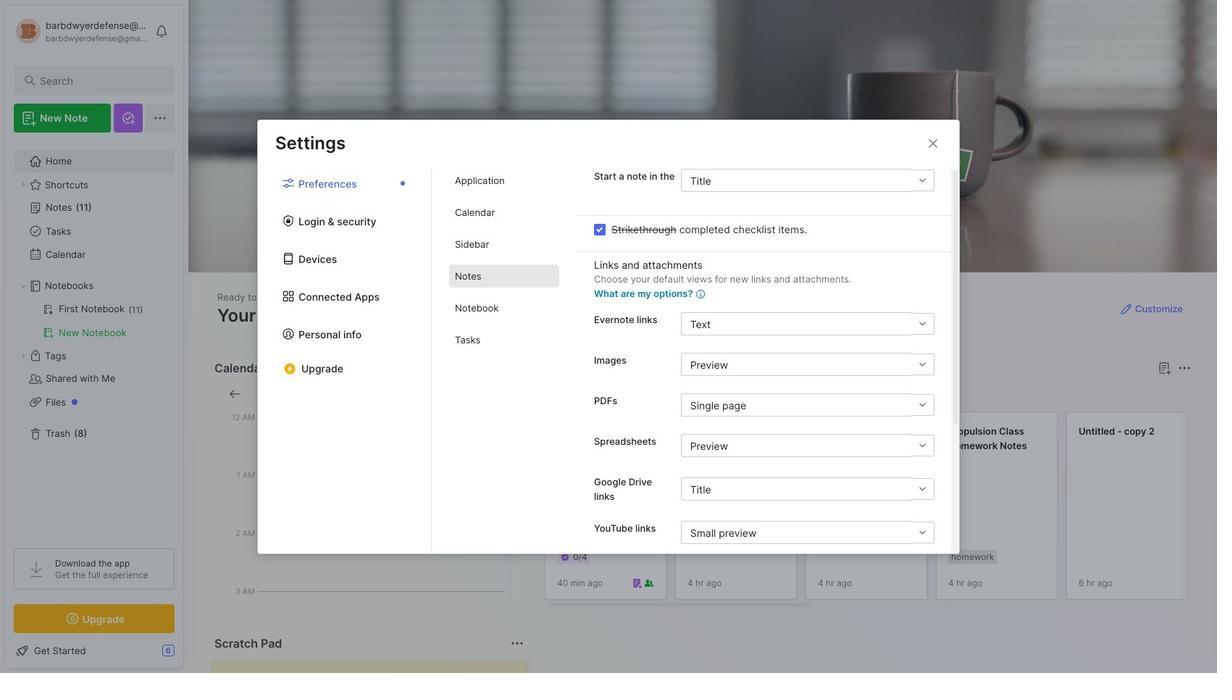 Task type: locate. For each thing, give the bounding box(es) containing it.
row group
[[545, 412, 1217, 609]]

expand notebooks image
[[19, 282, 28, 291]]

group
[[14, 298, 174, 344]]

expand tags image
[[19, 351, 28, 360]]

Choose default view option for YouTube links field
[[681, 521, 935, 544]]

Choose default view option for Images field
[[681, 353, 935, 376]]

tab list
[[258, 169, 432, 553], [432, 169, 577, 553], [548, 385, 1189, 403]]

Choose default view option for Spreadsheets field
[[681, 434, 935, 457]]

close image
[[924, 134, 942, 152]]

group inside main element
[[14, 298, 174, 344]]

Choose default view option for PDFs field
[[681, 393, 935, 417]]

None search field
[[40, 72, 162, 89]]

Choose default view option for Evernote links field
[[681, 312, 935, 335]]

tree inside main element
[[5, 141, 183, 535]]

tree
[[5, 141, 183, 535]]

Start writing… text field
[[224, 661, 526, 673]]

Search text field
[[40, 74, 162, 88]]

tab
[[449, 169, 559, 192], [449, 201, 559, 224], [449, 233, 559, 256], [449, 264, 559, 288], [449, 296, 559, 319], [449, 328, 559, 351], [548, 385, 591, 403], [596, 385, 655, 403]]

none search field inside main element
[[40, 72, 162, 89]]

Start a new note in the body or title. field
[[681, 169, 935, 192]]



Task type: describe. For each thing, give the bounding box(es) containing it.
Select62 checkbox
[[594, 223, 606, 235]]

main element
[[0, 0, 188, 673]]

Choose default view option for Google Drive links field
[[681, 477, 935, 501]]



Task type: vqa. For each thing, say whether or not it's contained in the screenshot.
the Recent
no



